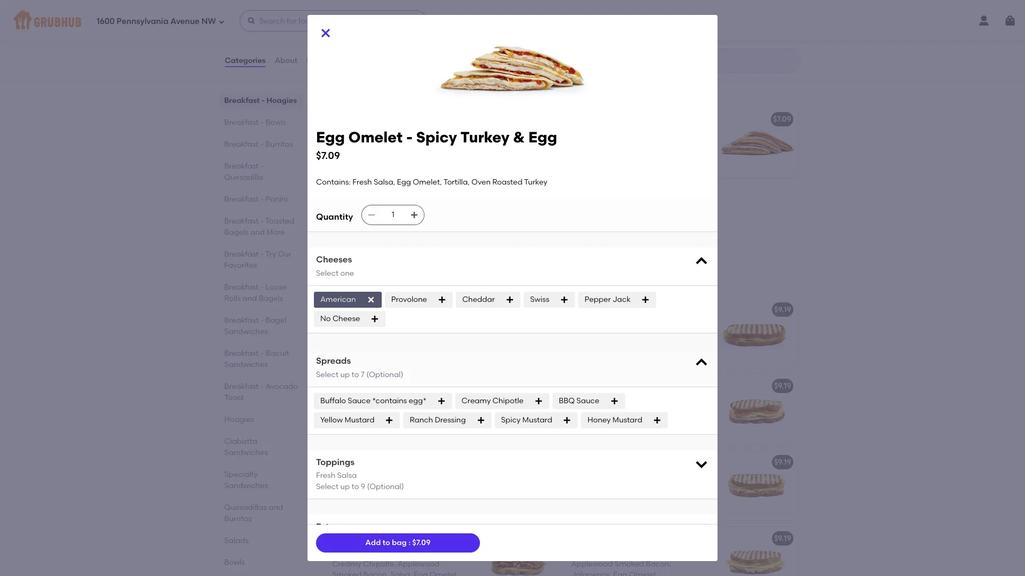 Task type: locate. For each thing, give the bounding box(es) containing it.
1 vertical spatial to
[[352, 483, 359, 492]]

jack, inside contains: pepper jack, panini bread, applewood smoked bacon, jalapenos, egg omelet
[[636, 550, 656, 559]]

breakfast up favorites
[[224, 250, 259, 259]]

applewood up jalapenos,
[[572, 560, 613, 569]]

contains: panini bread, meat, egg omelet for ham
[[332, 397, 455, 417]]

sauce for buffalo
[[348, 397, 371, 406]]

smoked for turkey
[[647, 382, 676, 391]]

breakfast - try our favorites tab
[[224, 249, 299, 271]]

breakfast inside breakfast - try our favorites
[[224, 250, 259, 259]]

hoagies inside "tab"
[[224, 416, 254, 425]]

specialty sandwiches
[[224, 471, 268, 491]]

contains: up the "quantity"
[[316, 178, 351, 187]]

0 vertical spatial and
[[251, 228, 265, 237]]

spicy inside "egg omelet - spicy turkey & egg $7.09"
[[416, 128, 457, 146]]

smoked inside contains: pepper jack, panini bread, applewood smoked bacon, jalapenos, egg omelet
[[615, 560, 644, 569]]

1 horizontal spatial hoagies
[[267, 96, 297, 105]]

salsa, right cheddar,
[[426, 15, 447, 24]]

honey mustard
[[588, 416, 643, 425]]

about
[[275, 56, 298, 65]]

- inside breakfast - avocado toast
[[261, 382, 264, 392]]

0 vertical spatial bacon,
[[364, 331, 389, 340]]

meat, down egg omelet - oven roasted turkey
[[418, 473, 439, 482]]

contains: pepper jack, panini bread, creamy chipotle, applewood smoked bacon, salsa, egg omelet
[[332, 550, 466, 577]]

breakfast - bagel sandwiches tab
[[224, 315, 299, 338]]

contains: panini bread, meat, egg omelet for honey
[[572, 397, 694, 417]]

salsa, inside contains: pepper jack, panini bread, creamy chipotle, applewood smoked bacon, salsa, egg omelet
[[391, 571, 412, 577]]

contains: inside contains: panini bread, applewood smoked bacon, egg omelet
[[332, 320, 367, 329]]

contains: down add in the bottom of the page
[[332, 550, 367, 559]]

1 sauce from the left
[[348, 397, 371, 406]]

$9.19 for egg omelet - ham
[[535, 382, 552, 391]]

2 vertical spatial tortilla,
[[332, 217, 358, 226]]

0 horizontal spatial quesadilla
[[224, 173, 263, 182]]

quesadilla up plain
[[390, 84, 451, 97]]

0 horizontal spatial tortilla,
[[332, 217, 358, 226]]

smoked for bacon
[[426, 305, 456, 314]]

and inside breakfast - toasted bagels and more
[[251, 228, 265, 237]]

breakfast up the breakfast - burritos
[[224, 118, 259, 127]]

2 vertical spatial select
[[316, 483, 339, 492]]

egg inside contains: pepper jack, panini bread, creamy chipotle, applewood smoked bacon, salsa, egg omelet
[[414, 571, 428, 577]]

1 horizontal spatial burritos
[[266, 140, 293, 149]]

select down cheeses
[[316, 269, 339, 278]]

breakfast - bowls tab
[[224, 117, 299, 128]]

omelet inside contains: pepper jack, panini bread, applewood smoked bacon, jalapenos, egg omelet
[[630, 571, 657, 577]]

egg omelet - egg image for $5.99
[[479, 0, 559, 63]]

1 horizontal spatial breakfast - panini
[[325, 274, 426, 288]]

1 horizontal spatial creamy
[[462, 397, 491, 406]]

3 select from the top
[[316, 483, 339, 492]]

0 horizontal spatial bowls
[[224, 559, 245, 568]]

chipotle up spicy mustard
[[493, 397, 524, 406]]

breakfast inside breakfast - avocado toast
[[224, 382, 259, 392]]

0 horizontal spatial spicy
[[382, 191, 402, 200]]

up left 7
[[341, 370, 350, 380]]

2 sauce from the left
[[577, 397, 600, 406]]

0 vertical spatial breakfast - quesadilla
[[325, 84, 451, 97]]

turkey inside "egg omelet - spicy turkey & egg $7.09"
[[461, 128, 510, 146]]

panini
[[266, 195, 288, 204], [390, 274, 426, 288], [369, 320, 391, 329], [369, 397, 391, 406], [608, 397, 630, 406], [369, 473, 391, 482], [418, 550, 441, 559], [658, 550, 680, 559]]

1 vertical spatial bacon
[[456, 534, 479, 544]]

creamy left chipotle, at the bottom left
[[332, 560, 361, 569]]

$9.19 for egg omelet - honey smoked turkey
[[775, 382, 792, 391]]

omelet,
[[332, 26, 361, 35], [332, 151, 361, 160], [413, 178, 442, 187], [429, 206, 458, 215]]

and left more
[[251, 228, 265, 237]]

sandwiches inside specialty sandwiches tab
[[224, 482, 268, 491]]

bowls tab
[[224, 558, 299, 569]]

2 sandwiches from the top
[[224, 361, 268, 370]]

chipotle right :
[[422, 534, 454, 544]]

1 vertical spatial bacon,
[[646, 560, 672, 569]]

0 vertical spatial up
[[341, 370, 350, 380]]

egg omelet - applewood smoked bacon image
[[479, 298, 559, 368]]

sauce right bbq
[[577, 397, 600, 406]]

panini inside tab
[[266, 195, 288, 204]]

1 vertical spatial hoagies
[[224, 416, 254, 425]]

salsa, down chipotle, at the bottom left
[[391, 571, 412, 577]]

applewood down egg omelet - applewood smoked bacon
[[418, 320, 460, 329]]

omelet, inside "contains: fresh salsa, egg omelet, tortilla, oven roasted turkey"
[[429, 206, 458, 215]]

select inside toppings fresh salsa select up to 9 (optional)
[[316, 483, 339, 492]]

0 vertical spatial chipotle
[[493, 397, 524, 406]]

select down spreads
[[316, 370, 339, 380]]

4 sandwiches from the top
[[224, 482, 268, 491]]

burrito
[[389, 26, 413, 35]]

roasted down egg omelet - spicy turkey & egg at top left
[[381, 217, 411, 226]]

turkey
[[461, 128, 510, 146], [444, 151, 467, 160], [524, 178, 548, 187], [404, 191, 428, 200], [413, 217, 436, 226], [678, 382, 702, 391], [435, 458, 459, 467]]

breakfast - panini up "provolone"
[[325, 274, 426, 288]]

to
[[352, 370, 359, 380], [352, 483, 359, 492], [383, 539, 390, 548]]

pepper up jalapenos,
[[608, 550, 634, 559]]

1 horizontal spatial quesadilla
[[390, 84, 451, 97]]

breakfast inside breakfast - bagel sandwiches
[[224, 316, 259, 325]]

0 vertical spatial breakfast - panini
[[224, 195, 288, 204]]

pennsylvania
[[117, 16, 169, 26]]

contains: fresh salsa, egg omelet, tortilla, oven roasted turkey down "egg omelet - spicy turkey & egg $7.09"
[[316, 178, 548, 187]]

breakfast - panini up breakfast - toasted bagels and more
[[224, 195, 288, 204]]

1 vertical spatial bowls
[[224, 559, 245, 568]]

roasted down the ranch
[[403, 458, 434, 467]]

$7.09 button
[[565, 108, 798, 177]]

hoagies
[[267, 96, 297, 105], [224, 416, 254, 425]]

contains: right no
[[332, 320, 367, 329]]

pepper up chipotle, at the bottom left
[[369, 550, 395, 559]]

2 vertical spatial bacon,
[[364, 571, 389, 577]]

1 vertical spatial breakfast - panini
[[325, 274, 426, 288]]

toast
[[224, 394, 244, 403]]

fresh inside the contains: cheddar, fresh salsa, egg omelet, tortilla burrito
[[405, 15, 424, 24]]

breakfast down breakfast - panini tab
[[224, 217, 259, 226]]

2 vertical spatial and
[[269, 504, 283, 513]]

(optional)
[[367, 370, 404, 380], [367, 483, 404, 492]]

1 horizontal spatial bagels
[[259, 294, 283, 303]]

contains: panini bread, meat, egg omelet down egg omelet - honey smoked turkey
[[572, 397, 694, 417]]

pepper inside contains: pepper jack, panini bread, creamy chipotle, applewood smoked bacon, salsa, egg omelet
[[369, 550, 395, 559]]

smoked inside contains: pepper jack, panini bread, creamy chipotle, applewood smoked bacon, salsa, egg omelet
[[332, 571, 362, 577]]

2 jack, from the left
[[636, 550, 656, 559]]

egg omelet - egg
[[332, 0, 396, 9], [572, 305, 636, 314]]

sandwiches
[[224, 327, 268, 337], [224, 361, 268, 370], [224, 449, 268, 458], [224, 482, 268, 491]]

breakfast down rolls
[[224, 316, 259, 325]]

(optional) right 9 at the left bottom
[[367, 483, 404, 492]]

3 sandwiches from the top
[[224, 449, 268, 458]]

and right quesadillas at the left bottom
[[269, 504, 283, 513]]

ranch dressing
[[410, 416, 466, 425]]

breakfast for breakfast - avocado toast 'tab'
[[224, 382, 259, 392]]

breakfast - quesadilla down the breakfast - burritos
[[224, 162, 264, 182]]

svg image for buffalo sauce *contains egg*
[[437, 397, 446, 406]]

0 horizontal spatial jack,
[[397, 550, 417, 559]]

applewood down :
[[398, 560, 440, 569]]

jack, inside contains: pepper jack, panini bread, creamy chipotle, applewood smoked bacon, salsa, egg omelet
[[397, 550, 417, 559]]

mustard
[[345, 416, 375, 425], [523, 416, 553, 425], [613, 416, 643, 425]]

bread, for oven
[[393, 473, 417, 482]]

burritos inside 'quesadillas and burritos'
[[224, 515, 252, 524]]

& inside "egg omelet - spicy turkey & egg $7.09"
[[513, 128, 525, 146]]

spreads select up to 7 (optional)
[[316, 356, 404, 380]]

1 vertical spatial tortilla,
[[444, 178, 470, 187]]

sandwiches up breakfast - avocado toast
[[224, 361, 268, 370]]

quesadilla
[[390, 84, 451, 97], [224, 173, 263, 182]]

panini inside contains: pepper jack, panini bread, applewood smoked bacon, jalapenos, egg omelet
[[658, 550, 680, 559]]

0 horizontal spatial breakfast - panini
[[224, 195, 288, 204]]

and
[[251, 228, 265, 237], [243, 294, 257, 303], [269, 504, 283, 513]]

egg omelet - egg down pepper jack
[[572, 305, 636, 314]]

aioli,
[[392, 130, 410, 139]]

1 vertical spatial breakfast - quesadilla
[[224, 162, 264, 182]]

0 vertical spatial contains: fresh salsa, egg omelet, tortilla, oven roasted turkey
[[316, 178, 548, 187]]

1 horizontal spatial sauce
[[577, 397, 600, 406]]

breakfast for breakfast - toasted bagels and more tab
[[224, 217, 259, 226]]

breakfast up rolls
[[224, 283, 259, 292]]

roasted down tomato,
[[412, 151, 442, 160]]

2 mustard from the left
[[523, 416, 553, 425]]

2 horizontal spatial mustard
[[613, 416, 643, 425]]

1 horizontal spatial &
[[513, 128, 525, 146]]

contains: for egg omelet - oven roasted turkey
[[332, 473, 367, 482]]

breakfast inside "tab"
[[224, 140, 259, 149]]

mustard for yellow mustard
[[345, 416, 375, 425]]

contains: panini bread, applewood smoked bacon, egg omelet
[[332, 320, 460, 340]]

contains: panini bread, meat, egg omelet down ham
[[332, 397, 455, 417]]

fresh down toppings
[[316, 472, 336, 481]]

salads
[[224, 537, 249, 546]]

spinach,
[[364, 141, 395, 150]]

turkey inside contains: garlic aioli, plain cream cheese, spinach, tomato, egg omelet, tortilla, oven roasted turkey
[[444, 151, 467, 160]]

0 horizontal spatial breakfast - quesadilla
[[224, 162, 264, 182]]

1 vertical spatial (optional)
[[367, 483, 404, 492]]

2 vertical spatial to
[[383, 539, 390, 548]]

breakfast down breakfast - bagel sandwiches
[[224, 349, 259, 358]]

egg omelet - ham & egg image
[[718, 108, 798, 177]]

bread, for applewood
[[393, 320, 417, 329]]

burritos
[[266, 140, 293, 149], [224, 515, 252, 524]]

breakfast - panini tab
[[224, 194, 299, 205]]

egg inside "contains: fresh salsa, egg omelet, tortilla, oven roasted turkey"
[[413, 206, 427, 215]]

ranch
[[410, 416, 433, 425]]

select down salsa
[[316, 483, 339, 492]]

honey up honey mustard
[[621, 382, 645, 391]]

breakfast up breakfast - toasted bagels and more
[[224, 195, 259, 204]]

1 vertical spatial egg omelet - egg
[[572, 305, 636, 314]]

1 vertical spatial bagels
[[259, 294, 283, 303]]

pepper left jack
[[585, 295, 611, 304]]

contains: for egg omelet - honey smoked turkey
[[572, 397, 606, 406]]

0 horizontal spatial sauce
[[348, 397, 371, 406]]

1 vertical spatial up
[[341, 483, 350, 492]]

egg
[[332, 0, 347, 9], [382, 0, 396, 9], [449, 15, 463, 24], [316, 128, 345, 146], [529, 128, 557, 146], [428, 141, 442, 150], [397, 178, 411, 187], [332, 191, 347, 200], [437, 191, 451, 200], [413, 206, 427, 215], [332, 305, 347, 314], [572, 305, 586, 314], [621, 305, 636, 314], [391, 331, 405, 340], [332, 382, 347, 391], [572, 382, 586, 391], [441, 397, 455, 406], [680, 397, 694, 406], [332, 458, 347, 467], [441, 473, 455, 482], [332, 534, 347, 544], [414, 571, 428, 577], [614, 571, 628, 577]]

breakfast - try our favorites
[[224, 250, 292, 270]]

omelet, left tortilla
[[332, 26, 361, 35]]

meat, down egg omelet - honey smoked turkey
[[658, 397, 678, 406]]

to inside spreads select up to 7 (optional)
[[352, 370, 359, 380]]

contains: fresh salsa, egg omelet, tortilla, oven roasted turkey
[[316, 178, 548, 187], [332, 206, 458, 226]]

contains: up cheese,
[[332, 130, 367, 139]]

up down salsa
[[341, 483, 350, 492]]

1 vertical spatial and
[[243, 294, 257, 303]]

breakfast - panini
[[224, 195, 288, 204], [325, 274, 426, 288]]

pepper inside contains: pepper jack, panini bread, applewood smoked bacon, jalapenos, egg omelet
[[608, 550, 634, 559]]

specialty sandwiches tab
[[224, 470, 299, 492]]

applewood
[[382, 305, 424, 314], [418, 320, 460, 329], [398, 560, 440, 569], [572, 560, 613, 569]]

tortilla, up cheeses
[[332, 217, 358, 226]]

omelet, inside contains: garlic aioli, plain cream cheese, spinach, tomato, egg omelet, tortilla, oven roasted turkey
[[332, 151, 361, 160]]

1 horizontal spatial tortilla,
[[363, 151, 389, 160]]

1 up from the top
[[341, 370, 350, 380]]

roasted inside "contains: fresh salsa, egg omelet, tortilla, oven roasted turkey"
[[381, 217, 411, 226]]

southwest
[[382, 534, 420, 544]]

sauce down egg omelet - ham
[[348, 397, 371, 406]]

smoked
[[426, 305, 456, 314], [332, 331, 362, 340], [647, 382, 676, 391], [615, 560, 644, 569], [332, 571, 362, 577]]

spicy mustard
[[501, 416, 553, 425]]

0 vertical spatial hoagies
[[267, 96, 297, 105]]

contains: inside contains: pepper jack, panini bread, creamy chipotle, applewood smoked bacon, salsa, egg omelet
[[332, 550, 367, 559]]

breakfast inside breakfast - toasted bagels and more
[[224, 217, 259, 226]]

panini inside contains: panini bread, applewood smoked bacon, egg omelet
[[369, 320, 391, 329]]

breakfast up toast
[[224, 382, 259, 392]]

select
[[316, 269, 339, 278], [316, 370, 339, 380], [316, 483, 339, 492]]

and inside the breakfast - loose rolls and bagels
[[243, 294, 257, 303]]

burritos down breakfast - bowls tab
[[266, 140, 293, 149]]

cheese
[[333, 315, 360, 324]]

oven inside contains: garlic aioli, plain cream cheese, spinach, tomato, egg omelet, tortilla, oven roasted turkey
[[391, 151, 410, 160]]

breakfast inside breakfast - biscuit sandwiches
[[224, 349, 259, 358]]

contains: fresh salsa, egg omelet, tortilla, oven roasted turkey down egg omelet - spicy turkey & egg at top left
[[332, 206, 458, 226]]

creamy up dressing
[[462, 397, 491, 406]]

breakfast inside breakfast - quesadilla
[[224, 162, 259, 171]]

1 horizontal spatial egg omelet - egg image
[[718, 298, 798, 368]]

svg image
[[368, 211, 376, 220], [694, 254, 709, 269], [367, 296, 375, 304], [438, 296, 447, 304], [506, 296, 514, 304], [560, 296, 569, 304], [371, 315, 380, 324], [437, 397, 446, 406], [535, 397, 543, 406], [610, 397, 619, 406], [385, 417, 394, 425], [694, 457, 709, 472], [694, 522, 709, 537]]

tortilla, down "egg omelet - spicy turkey & egg $7.09"
[[444, 178, 470, 187]]

bagels down loose
[[259, 294, 283, 303]]

- inside the breakfast - loose rolls and bagels
[[261, 283, 264, 292]]

up inside spreads select up to 7 (optional)
[[341, 370, 350, 380]]

bowls
[[266, 118, 286, 127], [224, 559, 245, 568]]

sauce
[[348, 397, 371, 406], [577, 397, 600, 406]]

creamy inside contains: pepper jack, panini bread, creamy chipotle, applewood smoked bacon, salsa, egg omelet
[[332, 560, 361, 569]]

breakfast for breakfast - burritos "tab"
[[224, 140, 259, 149]]

mustard down egg omelet - honey smoked turkey
[[613, 416, 643, 425]]

breakfast for the breakfast - biscuit sandwiches tab
[[224, 349, 259, 358]]

1 horizontal spatial mustard
[[523, 416, 553, 425]]

1 horizontal spatial spicy
[[416, 128, 457, 146]]

1 vertical spatial burritos
[[224, 515, 252, 524]]

egg omelet - ham image
[[479, 375, 559, 444]]

egg omelet - spicy bacon image
[[718, 528, 798, 577]]

- inside breakfast - bagel sandwiches
[[261, 316, 264, 325]]

bowls down breakfast - hoagies tab on the top left
[[266, 118, 286, 127]]

fresh
[[405, 15, 424, 24], [353, 178, 372, 187], [369, 206, 388, 215], [316, 472, 336, 481]]

1 jack, from the left
[[397, 550, 417, 559]]

contains: inside the contains: cheddar, fresh salsa, egg omelet, tortilla burrito
[[332, 15, 367, 24]]

select inside cheeses select one
[[316, 269, 339, 278]]

egg omelet - egg image
[[479, 0, 559, 63], [718, 298, 798, 368]]

1 horizontal spatial chipotle
[[493, 397, 524, 406]]

0 vertical spatial select
[[316, 269, 339, 278]]

$7.09
[[773, 115, 792, 124], [316, 149, 340, 162], [534, 191, 552, 200], [413, 539, 431, 548]]

sandwiches down ciabatta
[[224, 449, 268, 458]]

- inside breakfast - biscuit sandwiches
[[261, 349, 264, 358]]

breakfast - quesadilla inside tab
[[224, 162, 264, 182]]

0 vertical spatial burritos
[[266, 140, 293, 149]]

to left 9 at the left bottom
[[352, 483, 359, 492]]

1 horizontal spatial egg omelet - egg
[[572, 305, 636, 314]]

$9.19 button
[[565, 451, 798, 521]]

breakfast down "breakfast - bowls"
[[224, 140, 259, 149]]

tortilla, down spinach,
[[363, 151, 389, 160]]

breakfast down the breakfast - burritos
[[224, 162, 259, 171]]

fresh down egg omelet - spicy turkey & egg at top left
[[369, 206, 388, 215]]

2 up from the top
[[341, 483, 350, 492]]

contains: panini bread, meat, egg omelet for oven
[[332, 473, 455, 493]]

1 vertical spatial quesadilla
[[224, 173, 263, 182]]

contains: up jalapenos,
[[572, 550, 606, 559]]

3 mustard from the left
[[613, 416, 643, 425]]

to inside toppings fresh salsa select up to 9 (optional)
[[352, 483, 359, 492]]

quesadilla inside breakfast - quesadilla
[[224, 173, 263, 182]]

to left 7
[[352, 370, 359, 380]]

0 vertical spatial bacon
[[458, 305, 481, 314]]

bowls down salads
[[224, 559, 245, 568]]

contains: up 9 at the left bottom
[[332, 473, 367, 482]]

spicy for egg omelet - spicy turkey & egg
[[382, 191, 402, 200]]

0 horizontal spatial hoagies
[[224, 416, 254, 425]]

0 vertical spatial &
[[513, 128, 525, 146]]

0 horizontal spatial mustard
[[345, 416, 375, 425]]

pepper
[[585, 295, 611, 304], [369, 550, 395, 559], [608, 550, 634, 559]]

salads tab
[[224, 536, 299, 547]]

contains: up tortilla
[[332, 15, 367, 24]]

breakfast - quesadilla up garlic
[[325, 84, 451, 97]]

applewood inside contains: panini bread, applewood smoked bacon, egg omelet
[[418, 320, 460, 329]]

bacon for contains: pepper jack, panini bread, creamy chipotle, applewood smoked bacon, salsa, egg omelet
[[456, 534, 479, 544]]

to left bag
[[383, 539, 390, 548]]

omelet
[[348, 0, 375, 9], [349, 128, 403, 146], [348, 191, 375, 200], [348, 305, 375, 314], [588, 305, 615, 314], [406, 331, 434, 340], [348, 382, 375, 391], [588, 382, 615, 391], [332, 408, 359, 417], [572, 408, 599, 417], [348, 458, 375, 467], [332, 484, 359, 493], [348, 534, 375, 544], [430, 571, 457, 577], [630, 571, 657, 577]]

burritos for quesadillas and burritos
[[224, 515, 252, 524]]

salsa, up egg omelet - spicy turkey & egg at top left
[[374, 178, 395, 187]]

breakfast down the 'reviews' button
[[325, 84, 380, 97]]

salsa, inside the contains: cheddar, fresh salsa, egg omelet, tortilla burrito
[[426, 15, 447, 24]]

mustard down the buffalo sauce *contains egg*
[[345, 416, 375, 425]]

meat, up the ranch
[[418, 397, 439, 406]]

contains: up honey mustard
[[572, 397, 606, 406]]

2 vertical spatial spicy
[[501, 416, 521, 425]]

hoagies up breakfast - bowls tab
[[267, 96, 297, 105]]

burritos inside "tab"
[[266, 140, 293, 149]]

pepper for contains: pepper jack, panini bread, creamy chipotle, applewood smoked bacon, salsa, egg omelet
[[369, 550, 395, 559]]

bbq sauce
[[559, 397, 600, 406]]

0 horizontal spatial creamy
[[332, 560, 361, 569]]

contains: panini bread, meat, egg omelet down egg omelet - oven roasted turkey
[[332, 473, 455, 493]]

breakfast inside the breakfast - loose rolls and bagels
[[224, 283, 259, 292]]

1 vertical spatial spicy
[[382, 191, 402, 200]]

bread, for ham
[[393, 397, 417, 406]]

2 select from the top
[[316, 370, 339, 380]]

egg omelet - egg up cheddar,
[[332, 0, 396, 9]]

-
[[377, 0, 380, 9], [383, 84, 387, 97], [262, 96, 265, 105], [261, 118, 264, 127], [406, 128, 413, 146], [261, 140, 264, 149], [261, 162, 264, 171], [377, 191, 380, 200], [261, 195, 264, 204], [261, 217, 264, 226], [261, 250, 264, 259], [383, 274, 387, 288], [261, 283, 264, 292], [377, 305, 380, 314], [616, 305, 620, 314], [261, 316, 264, 325], [261, 349, 264, 358], [377, 382, 380, 391], [616, 382, 620, 391], [261, 382, 264, 392], [377, 458, 380, 467], [377, 534, 380, 544]]

1 vertical spatial honey
[[588, 416, 611, 425]]

honey down "bbq sauce"
[[588, 416, 611, 425]]

yellow mustard
[[321, 416, 375, 425]]

1 vertical spatial egg omelet - egg image
[[718, 298, 798, 368]]

quesadilla up breakfast - panini tab
[[224, 173, 263, 182]]

fresh inside "contains: fresh salsa, egg omelet, tortilla, oven roasted turkey"
[[369, 206, 388, 215]]

contains: left input item quantity number field
[[332, 206, 367, 215]]

breakfast - hoagies tab
[[224, 95, 299, 106]]

0 horizontal spatial egg omelet - egg image
[[479, 0, 559, 63]]

applewood inside contains: pepper jack, panini bread, applewood smoked bacon, jalapenos, egg omelet
[[572, 560, 613, 569]]

breakfast up american
[[325, 274, 380, 288]]

1 vertical spatial select
[[316, 370, 339, 380]]

0 horizontal spatial egg omelet - egg
[[332, 0, 396, 9]]

omelet, right input item quantity number field
[[429, 206, 458, 215]]

1 select from the top
[[316, 269, 339, 278]]

smoked inside contains: panini bread, applewood smoked bacon, egg omelet
[[332, 331, 362, 340]]

1 vertical spatial creamy
[[332, 560, 361, 569]]

contains: inside "contains: fresh salsa, egg omelet, tortilla, oven roasted turkey"
[[332, 206, 367, 215]]

$7.09 inside button
[[773, 115, 792, 124]]

breakfast up "breakfast - bowls"
[[224, 96, 260, 105]]

0 horizontal spatial &
[[429, 191, 435, 200]]

1 horizontal spatial jack,
[[636, 550, 656, 559]]

and inside 'quesadillas and burritos'
[[269, 504, 283, 513]]

pepper for contains: pepper jack, panini bread, applewood smoked bacon, jalapenos, egg omelet
[[608, 550, 634, 559]]

1 horizontal spatial honey
[[621, 382, 645, 391]]

hoagies up ciabatta
[[224, 416, 254, 425]]

up
[[341, 370, 350, 380], [341, 483, 350, 492]]

chipotle
[[493, 397, 524, 406], [422, 534, 454, 544]]

bread, inside contains: panini bread, applewood smoked bacon, egg omelet
[[393, 320, 417, 329]]

1 horizontal spatial bowls
[[266, 118, 286, 127]]

egg omelet - honey smoked turkey image
[[718, 375, 798, 444]]

0 horizontal spatial bagels
[[224, 228, 249, 237]]

0 vertical spatial to
[[352, 370, 359, 380]]

0 horizontal spatial burritos
[[224, 515, 252, 524]]

1 sandwiches from the top
[[224, 327, 268, 337]]

oven
[[391, 151, 410, 160], [472, 178, 491, 187], [360, 217, 379, 226], [382, 458, 401, 467]]

breakfast - avocado toast tab
[[224, 381, 299, 404]]

bagels up favorites
[[224, 228, 249, 237]]

sandwiches inside breakfast - biscuit sandwiches
[[224, 361, 268, 370]]

tortilla,
[[363, 151, 389, 160], [444, 178, 470, 187], [332, 217, 358, 226]]

1 vertical spatial chipotle
[[422, 534, 454, 544]]

0 vertical spatial spicy
[[416, 128, 457, 146]]

bread,
[[393, 320, 417, 329], [393, 397, 417, 406], [632, 397, 656, 406], [393, 473, 417, 482], [443, 550, 466, 559], [682, 550, 706, 559]]

svg image
[[1004, 14, 1017, 27], [247, 17, 256, 25], [218, 18, 225, 25], [319, 27, 332, 40], [410, 211, 419, 220], [642, 296, 650, 304], [694, 356, 709, 371], [477, 417, 485, 425], [563, 417, 572, 425], [653, 417, 662, 425]]

0 vertical spatial tortilla,
[[363, 151, 389, 160]]

select inside spreads select up to 7 (optional)
[[316, 370, 339, 380]]

bagels
[[224, 228, 249, 237], [259, 294, 283, 303]]

Input item quantity number field
[[382, 206, 405, 225]]

omelet, down cheese,
[[332, 151, 361, 160]]

sandwiches up breakfast - biscuit sandwiches
[[224, 327, 268, 337]]

breakfast - toasted bagels and more
[[224, 217, 294, 237]]

egg omelet - honey smoked turkey
[[572, 382, 702, 391]]

0 vertical spatial egg omelet - egg image
[[479, 0, 559, 63]]

sandwiches down specialty at the left
[[224, 482, 268, 491]]

- inside breakfast - try our favorites
[[261, 250, 264, 259]]

contains: for egg omelet - southwest chipotle bacon
[[332, 550, 367, 559]]

mustard down creamy chipotle
[[523, 416, 553, 425]]

breakfast - biscuit sandwiches tab
[[224, 348, 299, 371]]

bacon, inside contains: pepper jack, panini bread, creamy chipotle, applewood smoked bacon, salsa, egg omelet
[[364, 571, 389, 577]]

contains: for egg omelet - spicy turkey & egg
[[332, 206, 367, 215]]

breakfast - quesadilla
[[325, 84, 451, 97], [224, 162, 264, 182]]

svg image for american
[[367, 296, 375, 304]]

0 vertical spatial bowls
[[266, 118, 286, 127]]

bag
[[392, 539, 407, 548]]

burritos down quesadillas at the left bottom
[[224, 515, 252, 524]]

contains: garlic aioli, plain cream cheese, spinach, tomato, egg omelet, tortilla, oven roasted turkey
[[332, 130, 467, 160]]

quesadillas and burritos tab
[[224, 503, 299, 525]]

0 vertical spatial egg omelet - egg
[[332, 0, 396, 9]]

0 vertical spatial (optional)
[[367, 370, 404, 380]]

breakfast
[[325, 84, 380, 97], [224, 96, 260, 105], [224, 118, 259, 127], [224, 140, 259, 149], [224, 162, 259, 171], [224, 195, 259, 204], [224, 217, 259, 226], [224, 250, 259, 259], [325, 274, 380, 288], [224, 283, 259, 292], [224, 316, 259, 325], [224, 349, 259, 358], [224, 382, 259, 392]]

bacon for contains: panini bread, applewood smoked bacon, egg omelet
[[458, 305, 481, 314]]

fresh up the burrito
[[405, 15, 424, 24]]

svg image for creamy chipotle
[[535, 397, 543, 406]]

add to bag : $7.09
[[366, 539, 431, 548]]

and right rolls
[[243, 294, 257, 303]]

(optional) up ham
[[367, 370, 404, 380]]

contains: up yellow mustard
[[332, 397, 367, 406]]

0 vertical spatial bagels
[[224, 228, 249, 237]]

1 mustard from the left
[[345, 416, 375, 425]]

1 vertical spatial &
[[429, 191, 435, 200]]



Task type: describe. For each thing, give the bounding box(es) containing it.
salsa
[[337, 472, 357, 481]]

omelet, up egg omelet - spicy turkey & egg at top left
[[413, 178, 442, 187]]

2 horizontal spatial tortilla,
[[444, 178, 470, 187]]

mustard for honey mustard
[[613, 416, 643, 425]]

tortilla
[[363, 26, 387, 35]]

buffalo sauce *contains egg*
[[321, 397, 427, 406]]

1600
[[97, 16, 115, 26]]

ciabatta sandwiches tab
[[224, 436, 299, 459]]

toasted
[[266, 217, 294, 226]]

svg image for yellow mustard
[[385, 417, 394, 425]]

add
[[366, 539, 381, 548]]

roasted inside contains: garlic aioli, plain cream cheese, spinach, tomato, egg omelet, tortilla, oven roasted turkey
[[412, 151, 442, 160]]

$7.09 inside "egg omelet - spicy turkey & egg $7.09"
[[316, 149, 340, 162]]

spreads
[[316, 356, 351, 366]]

biscuit
[[266, 349, 289, 358]]

breakfast for breakfast - bagel sandwiches tab
[[224, 316, 259, 325]]

:
[[409, 539, 411, 548]]

fresh up egg omelet - spicy turkey & egg at top left
[[353, 178, 372, 187]]

breakfast - hoagies
[[224, 96, 297, 105]]

egg omelet - southwest chipotle bacon image
[[479, 528, 559, 577]]

9
[[361, 483, 365, 492]]

categories button
[[224, 42, 266, 80]]

cheddar
[[463, 295, 495, 304]]

sandwiches inside ciabatta sandwiches tab
[[224, 449, 268, 458]]

bacon, inside contains: pepper jack, panini bread, applewood smoked bacon, jalapenos, egg omelet
[[646, 560, 672, 569]]

bagel
[[266, 316, 286, 325]]

categories
[[225, 56, 266, 65]]

applewood down "provolone"
[[382, 305, 424, 314]]

egg omelet - ham
[[332, 382, 400, 391]]

svg image for provolone
[[438, 296, 447, 304]]

ciabatta sandwiches
[[224, 437, 268, 458]]

hoagies inside tab
[[267, 96, 297, 105]]

egg omelet - egg image for $9.19
[[718, 298, 798, 368]]

reviews
[[307, 56, 336, 65]]

$5.99
[[533, 0, 552, 9]]

nw
[[202, 16, 216, 26]]

select for spreads
[[316, 370, 339, 380]]

egg omelet - spicy turkey & egg $7.09
[[316, 128, 557, 162]]

cheeses select one
[[316, 255, 354, 278]]

egg*
[[409, 397, 427, 406]]

*contains
[[373, 397, 407, 406]]

toppings fresh salsa select up to 9 (optional)
[[316, 458, 404, 492]]

tortilla, inside "contains: fresh salsa, egg omelet, tortilla, oven roasted turkey"
[[332, 217, 358, 226]]

jalapenos,
[[572, 571, 612, 577]]

tomato,
[[397, 141, 427, 150]]

bagels inside the breakfast - loose rolls and bagels
[[259, 294, 283, 303]]

no cheese
[[321, 315, 360, 324]]

egg inside contains: panini bread, applewood smoked bacon, egg omelet
[[391, 331, 405, 340]]

avocado
[[266, 382, 298, 392]]

breakfast - burritos tab
[[224, 139, 299, 150]]

dressing
[[435, 416, 466, 425]]

7
[[361, 370, 365, 380]]

creamy chipotle
[[462, 397, 524, 406]]

breakfast - biscuit sandwiches
[[224, 349, 289, 370]]

- inside "tab"
[[261, 140, 264, 149]]

- inside "egg omelet - spicy turkey & egg $7.09"
[[406, 128, 413, 146]]

0 vertical spatial creamy
[[462, 397, 491, 406]]

breakfast - avocado toast
[[224, 382, 298, 403]]

rolls
[[224, 294, 241, 303]]

jack, for applewood
[[397, 550, 417, 559]]

and for more
[[251, 228, 265, 237]]

ham
[[382, 382, 400, 391]]

jack
[[613, 295, 631, 304]]

meat, for honey
[[658, 397, 678, 406]]

egg omelet - egg for $5.99
[[332, 0, 396, 9]]

yellow
[[321, 416, 343, 425]]

breakfast for breakfast - quesadilla tab at top left
[[224, 162, 259, 171]]

our
[[278, 250, 292, 259]]

breakfast - quesadilla tab
[[224, 161, 299, 183]]

(optional) inside toppings fresh salsa select up to 9 (optional)
[[367, 483, 404, 492]]

panini inside contains: pepper jack, panini bread, creamy chipotle, applewood smoked bacon, salsa, egg omelet
[[418, 550, 441, 559]]

0 horizontal spatial honey
[[588, 416, 611, 425]]

oven inside "contains: fresh salsa, egg omelet, tortilla, oven roasted turkey"
[[360, 217, 379, 226]]

provolone
[[391, 295, 427, 304]]

egg omelet - southwest chipotle bacon
[[332, 534, 479, 544]]

1600 pennsylvania avenue nw
[[97, 16, 216, 26]]

egg inside contains: pepper jack, panini bread, applewood smoked bacon, jalapenos, egg omelet
[[614, 571, 628, 577]]

cream
[[431, 130, 457, 139]]

egg omelet - spicy turkey & egg image
[[479, 184, 559, 253]]

meat, for oven
[[418, 473, 439, 482]]

sauce for bbq
[[577, 397, 600, 406]]

sandwiches inside breakfast - bagel sandwiches
[[224, 327, 268, 337]]

- inside breakfast - toasted bagels and more
[[261, 217, 264, 226]]

contains: for egg omelet - egg
[[332, 15, 367, 24]]

egg omelet - egg for $9.19
[[572, 305, 636, 314]]

quesadillas
[[224, 504, 267, 513]]

breakfast for breakfast - bowls tab
[[224, 118, 259, 127]]

applewood inside contains: pepper jack, panini bread, creamy chipotle, applewood smoked bacon, salsa, egg omelet
[[398, 560, 440, 569]]

specialty
[[224, 471, 258, 480]]

no
[[321, 315, 331, 324]]

contains: garlic aioli, plain cream cheese, spinach, tomato, egg omelet, tortilla, oven roasted turkey button
[[326, 108, 559, 177]]

& for egg omelet - spicy turkey & egg $7.09
[[513, 128, 525, 146]]

& for egg omelet - spicy turkey & egg
[[429, 191, 435, 200]]

breakfast for breakfast - loose rolls and bagels tab
[[224, 283, 259, 292]]

jack, for bacon,
[[636, 550, 656, 559]]

svg image for extras
[[694, 522, 709, 537]]

omelet inside contains: pepper jack, panini bread, creamy chipotle, applewood smoked bacon, salsa, egg omelet
[[430, 571, 457, 577]]

breakfast - loose rolls and bagels tab
[[224, 282, 299, 304]]

egg omelet - applewood smoked bacon
[[332, 305, 481, 314]]

omelet, inside the contains: cheddar, fresh salsa, egg omelet, tortilla burrito
[[332, 26, 361, 35]]

cheddar,
[[369, 15, 403, 24]]

(optional) inside spreads select up to 7 (optional)
[[367, 370, 404, 380]]

2 horizontal spatial spicy
[[501, 416, 521, 425]]

bread, inside contains: pepper jack, panini bread, applewood smoked bacon, jalapenos, egg omelet
[[682, 550, 706, 559]]

turkey inside "contains: fresh salsa, egg omelet, tortilla, oven roasted turkey"
[[413, 217, 436, 226]]

$9.19 inside button
[[775, 458, 792, 467]]

meat, for ham
[[418, 397, 439, 406]]

favorites
[[224, 261, 257, 270]]

egg inside contains: garlic aioli, plain cream cheese, spinach, tomato, egg omelet, tortilla, oven roasted turkey
[[428, 141, 442, 150]]

1 horizontal spatial breakfast - quesadilla
[[325, 84, 451, 97]]

egg inside the contains: cheddar, fresh salsa, egg omelet, tortilla burrito
[[449, 15, 463, 24]]

1 vertical spatial contains: fresh salsa, egg omelet, tortilla, oven roasted turkey
[[332, 206, 458, 226]]

contains: inside contains: garlic aioli, plain cream cheese, spinach, tomato, egg omelet, tortilla, oven roasted turkey
[[332, 130, 367, 139]]

quantity
[[316, 212, 353, 222]]

loose
[[266, 283, 287, 292]]

bread, for honey
[[632, 397, 656, 406]]

egg omelet - oven roasted turkey
[[332, 458, 459, 467]]

hoagies tab
[[224, 415, 299, 426]]

select for cheeses
[[316, 269, 339, 278]]

egg omelet - sausage patty image
[[718, 451, 798, 521]]

about button
[[274, 42, 298, 80]]

spicy for egg omelet - spicy turkey & egg $7.09
[[416, 128, 457, 146]]

plain
[[412, 130, 429, 139]]

breakfast - bowls
[[224, 118, 286, 127]]

svg image for bbq sauce
[[610, 397, 619, 406]]

up inside toppings fresh salsa select up to 9 (optional)
[[341, 483, 350, 492]]

garlic
[[369, 130, 391, 139]]

omelet inside "egg omelet - spicy turkey & egg $7.09"
[[349, 128, 403, 146]]

reviews button
[[306, 42, 337, 80]]

cheese,
[[332, 141, 362, 150]]

salsa, down egg omelet - spicy turkey & egg at top left
[[390, 206, 411, 215]]

roasted down egg omelet - garlic smoked turkey & egg image
[[493, 178, 523, 187]]

svg image for swiss
[[560, 296, 569, 304]]

and for bagels
[[243, 294, 257, 303]]

- inside breakfast - quesadilla
[[261, 162, 264, 171]]

chipotle,
[[363, 560, 396, 569]]

breakfast for breakfast - hoagies tab on the top left
[[224, 96, 260, 105]]

one
[[341, 269, 354, 278]]

egg omelet - garlic smoked turkey & egg image
[[479, 108, 559, 177]]

bagels inside breakfast - toasted bagels and more
[[224, 228, 249, 237]]

breakfast - toasted bagels and more tab
[[224, 216, 299, 238]]

bacon, inside contains: panini bread, applewood smoked bacon, egg omelet
[[364, 331, 389, 340]]

0 vertical spatial honey
[[621, 382, 645, 391]]

pepper jack
[[585, 295, 631, 304]]

smoked for bacon,
[[332, 331, 362, 340]]

breakfast - loose rolls and bagels
[[224, 283, 287, 303]]

breakfast - panini inside tab
[[224, 195, 288, 204]]

american
[[321, 295, 356, 304]]

$9.19 for egg omelet - egg
[[775, 305, 792, 314]]

ciabatta
[[224, 437, 257, 447]]

contains: pepper jack, panini bread, applewood smoked bacon, jalapenos, egg omelet
[[572, 550, 706, 577]]

egg omelet - spicy turkey & egg
[[332, 191, 451, 200]]

$9.19 for egg omelet - applewood smoked bacon
[[535, 305, 552, 314]]

contains: for egg omelet - applewood smoked bacon
[[332, 320, 367, 329]]

swiss
[[530, 295, 550, 304]]

svg image for no cheese
[[371, 315, 380, 324]]

0 vertical spatial quesadilla
[[390, 84, 451, 97]]

contains: inside contains: pepper jack, panini bread, applewood smoked bacon, jalapenos, egg omelet
[[572, 550, 606, 559]]

more
[[267, 228, 285, 237]]

omelet inside contains: panini bread, applewood smoked bacon, egg omelet
[[406, 331, 434, 340]]

0 horizontal spatial chipotle
[[422, 534, 454, 544]]

egg omelet - oven roasted turkey image
[[479, 451, 559, 521]]

svg image for cheddar
[[506, 296, 514, 304]]

mustard for spicy mustard
[[523, 416, 553, 425]]

burritos for breakfast - burritos
[[266, 140, 293, 149]]

breakfast - bagel sandwiches
[[224, 316, 286, 337]]

toppings
[[316, 458, 355, 468]]

breakfast for breakfast - try our favorites tab
[[224, 250, 259, 259]]

breakfast - burritos
[[224, 140, 293, 149]]

avenue
[[171, 16, 200, 26]]

breakfast for breakfast - panini tab
[[224, 195, 259, 204]]

quesadillas and burritos
[[224, 504, 283, 524]]

bread, inside contains: pepper jack, panini bread, creamy chipotle, applewood smoked bacon, salsa, egg omelet
[[443, 550, 466, 559]]

tortilla, inside contains: garlic aioli, plain cream cheese, spinach, tomato, egg omelet, tortilla, oven roasted turkey
[[363, 151, 389, 160]]

fresh inside toppings fresh salsa select up to 9 (optional)
[[316, 472, 336, 481]]

contains: cheddar, fresh salsa, egg omelet, tortilla burrito
[[332, 15, 463, 35]]

cheeses
[[316, 255, 352, 265]]

contains: for egg omelet - ham
[[332, 397, 367, 406]]

bbq
[[559, 397, 575, 406]]

buffalo
[[321, 397, 346, 406]]

main navigation navigation
[[0, 0, 1026, 42]]



Task type: vqa. For each thing, say whether or not it's contained in the screenshot.
Omelet,
yes



